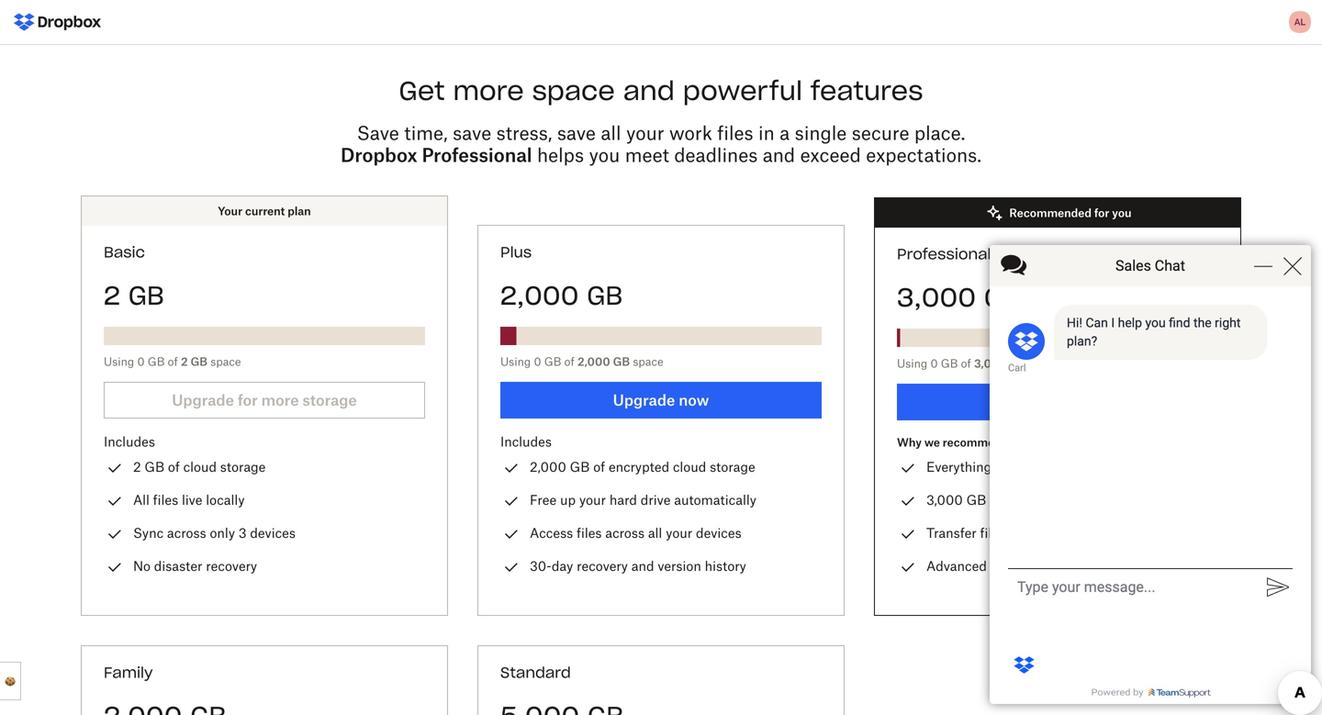 Task type: describe. For each thing, give the bounding box(es) containing it.
space for 2 gb
[[211, 355, 241, 369]]

day
[[552, 558, 573, 574]]

1 horizontal spatial professional
[[897, 245, 991, 264]]

using for 2
[[104, 355, 134, 369]]

locally
[[206, 492, 245, 508]]

we
[[925, 436, 940, 449]]

drive
[[641, 492, 671, 508]]

your current plan
[[218, 204, 311, 218]]

0 for 3,000
[[931, 357, 938, 371]]

deadlines
[[674, 144, 758, 166]]

0 horizontal spatial storage
[[220, 459, 266, 475]]

al button
[[1286, 7, 1315, 37]]

space for 2,000 gb
[[633, 355, 664, 369]]

2,000 for 2,000 gb of encrypted cloud storage
[[530, 459, 566, 475]]

single
[[795, 122, 847, 144]]

current
[[245, 204, 285, 218]]

save time, save stress, save all your work files in a single secure place. dropbox professional helps you meet deadlines and exceed expectations.
[[341, 122, 982, 166]]

and for advanced sharing controls and file locking
[[1092, 558, 1115, 574]]

2 save from the left
[[557, 122, 596, 144]]

includes for 2
[[104, 434, 155, 449]]

a
[[780, 122, 790, 144]]

1 horizontal spatial you
[[1039, 436, 1059, 449]]

expectations.
[[866, 144, 982, 166]]

file
[[1118, 558, 1137, 574]]

recommended for you
[[1010, 206, 1132, 220]]

3,000 for 3,000 gb
[[897, 281, 976, 314]]

upgrade now button
[[500, 382, 822, 419]]

1 vertical spatial 3,000
[[974, 357, 1007, 371]]

1 horizontal spatial for
[[1094, 206, 1110, 220]]

disaster
[[154, 558, 202, 574]]

family
[[104, 663, 153, 682]]

get
[[399, 74, 445, 107]]

and for 30-day recovery and version history
[[632, 558, 654, 574]]

free
[[530, 492, 557, 508]]

2 gb of cloud storage
[[133, 459, 266, 475]]

version
[[658, 558, 701, 574]]

1 vertical spatial 2,000
[[578, 355, 610, 369]]

2,000 gb
[[500, 279, 623, 312]]

upgrade now
[[613, 391, 709, 409]]

only
[[210, 525, 235, 541]]

secure
[[852, 122, 910, 144]]

everything in plus, and:
[[927, 459, 1069, 475]]

2 across from the left
[[605, 525, 645, 541]]

professional inside save time, save stress, save all your work files in a single secure place. dropbox professional helps you meet deadlines and exceed expectations.
[[422, 144, 532, 166]]

sharing
[[991, 558, 1036, 574]]

al
[[1295, 16, 1306, 28]]

features
[[811, 74, 923, 107]]

all files live locally
[[133, 492, 245, 508]]

0 vertical spatial up
[[560, 492, 576, 508]]

now
[[679, 391, 709, 409]]

and for get more space and powerful features
[[623, 74, 675, 107]]

3
[[239, 525, 247, 541]]

stress,
[[496, 122, 552, 144]]

encrypted for 2,000
[[609, 459, 670, 475]]

30-day recovery and version history
[[530, 558, 746, 574]]

files inside save time, save stress, save all your work files in a single secure place. dropbox professional helps you meet deadlines and exceed expectations.
[[717, 122, 753, 144]]

recommend
[[943, 436, 1008, 449]]

to
[[1028, 525, 1040, 541]]

and inside save time, save stress, save all your work files in a single secure place. dropbox professional helps you meet deadlines and exceed expectations.
[[763, 144, 795, 166]]

logo for dropbox image
[[7, 7, 107, 37]]

2,000 for 2,000 gb
[[500, 279, 579, 312]]

exceed
[[800, 144, 861, 166]]

history
[[705, 558, 746, 574]]

using 0 gb of 2 gb space
[[104, 355, 241, 369]]

recovery for 2,000 gb
[[577, 558, 628, 574]]

using for 3,000
[[897, 357, 928, 371]]

meet
[[625, 144, 669, 166]]

access files across all your devices
[[530, 525, 742, 541]]

your
[[218, 204, 242, 218]]

automatically
[[674, 492, 757, 508]]

2 horizontal spatial you
[[1112, 206, 1132, 220]]

plus,
[[1010, 459, 1039, 475]]

files for all files live locally
[[153, 492, 178, 508]]

recovery for 2 gb
[[206, 558, 257, 574]]

basic
[[104, 243, 145, 262]]

using 0 gb of 3,000 gb space
[[897, 357, 1060, 371]]

1 across from the left
[[167, 525, 206, 541]]

work
[[669, 122, 712, 144]]

0 for 2
[[137, 355, 145, 369]]

controls
[[1040, 558, 1089, 574]]

dropbox
[[341, 144, 417, 166]]



Task type: locate. For each thing, give the bounding box(es) containing it.
0 vertical spatial 3,000
[[897, 281, 976, 314]]

0 horizontal spatial in
[[758, 122, 775, 144]]

1 includes from the left
[[104, 434, 155, 449]]

2 recovery from the left
[[577, 558, 628, 574]]

includes for 2,000
[[500, 434, 552, 449]]

everything
[[927, 459, 992, 475]]

live
[[182, 492, 202, 508]]

advanced sharing controls and file locking
[[927, 558, 1185, 574]]

across down hard
[[605, 525, 645, 541]]

cloud up the live
[[183, 459, 217, 475]]

0 vertical spatial encrypted
[[609, 459, 670, 475]]

0 horizontal spatial cloud
[[183, 459, 217, 475]]

space
[[532, 74, 615, 107], [211, 355, 241, 369], [633, 355, 664, 369], [1030, 357, 1060, 371]]

storage up automatically
[[710, 459, 755, 475]]

sync
[[133, 525, 164, 541]]

for right recommended
[[1094, 206, 1110, 220]]

storage for 2,000
[[710, 459, 755, 475]]

save
[[453, 122, 491, 144], [557, 122, 596, 144]]

0 horizontal spatial encrypted
[[609, 459, 670, 475]]

2 devices from the left
[[696, 525, 742, 541]]

1 save from the left
[[453, 122, 491, 144]]

3,000 up transfer
[[927, 492, 963, 508]]

all left meet
[[601, 122, 621, 144]]

1 horizontal spatial all
[[648, 525, 662, 541]]

you left meet
[[589, 144, 620, 166]]

all
[[601, 122, 621, 144], [648, 525, 662, 541]]

up left to
[[1009, 525, 1025, 541]]

1 vertical spatial encrypted
[[1005, 492, 1066, 508]]

1 vertical spatial professional
[[897, 245, 991, 264]]

you up and:
[[1039, 436, 1059, 449]]

2 for 2 gb
[[104, 279, 120, 312]]

2 horizontal spatial using
[[897, 357, 928, 371]]

devices
[[250, 525, 296, 541], [696, 525, 742, 541]]

across
[[167, 525, 206, 541], [605, 525, 645, 541]]

0 horizontal spatial you
[[589, 144, 620, 166]]

3,000 up using 0 gb of 3,000 gb space
[[897, 281, 976, 314]]

professional down more
[[422, 144, 532, 166]]

cloud for 3,000
[[1070, 492, 1103, 508]]

1 horizontal spatial 2
[[133, 459, 141, 475]]

2 horizontal spatial cloud
[[1070, 492, 1103, 508]]

professional up 3,000 gb
[[897, 245, 991, 264]]

1 vertical spatial in
[[995, 459, 1007, 475]]

3,000 gb
[[897, 281, 1020, 314]]

save down more
[[453, 122, 491, 144]]

all inside save time, save stress, save all your work files in a single secure place. dropbox professional helps you meet deadlines and exceed expectations.
[[601, 122, 621, 144]]

access
[[530, 525, 573, 541]]

using
[[104, 355, 134, 369], [500, 355, 531, 369], [897, 357, 928, 371]]

for
[[1094, 206, 1110, 220], [1021, 436, 1036, 449]]

files right all
[[153, 492, 178, 508]]

1 horizontal spatial your
[[626, 122, 664, 144]]

0 down the 2 gb
[[137, 355, 145, 369]]

files right access
[[577, 525, 602, 541]]

encrypted up free up your hard drive automatically
[[609, 459, 670, 475]]

2 vertical spatial 2
[[133, 459, 141, 475]]

0 horizontal spatial for
[[1021, 436, 1036, 449]]

and left exceed
[[763, 144, 795, 166]]

why we recommend it for you
[[897, 436, 1059, 449]]

0 horizontal spatial recovery
[[206, 558, 257, 574]]

2,000 down plus
[[500, 279, 579, 312]]

storage
[[220, 459, 266, 475], [710, 459, 755, 475], [1107, 492, 1152, 508]]

2,000 gb of encrypted cloud storage
[[530, 459, 755, 475]]

standard
[[500, 663, 571, 682]]

files up sharing
[[980, 525, 1005, 541]]

storage up locally
[[220, 459, 266, 475]]

files down powerful on the top of the page
[[717, 122, 753, 144]]

files for access files across all your devices
[[577, 525, 602, 541]]

0 horizontal spatial using
[[104, 355, 134, 369]]

0 horizontal spatial up
[[560, 492, 576, 508]]

recovery down only
[[206, 558, 257, 574]]

files
[[717, 122, 753, 144], [153, 492, 178, 508], [577, 525, 602, 541], [980, 525, 1005, 541]]

cloud up automatically
[[673, 459, 706, 475]]

advanced
[[927, 558, 987, 574]]

why
[[897, 436, 922, 449]]

cloud up the controls
[[1070, 492, 1103, 508]]

all down drive
[[648, 525, 662, 541]]

gb
[[128, 279, 164, 312], [587, 279, 623, 312], [984, 281, 1020, 314], [148, 355, 165, 369], [191, 355, 208, 369], [544, 355, 561, 369], [613, 355, 630, 369], [941, 357, 958, 371], [1010, 357, 1027, 371], [145, 459, 164, 475], [570, 459, 590, 475], [967, 492, 986, 508], [1070, 525, 1090, 541]]

1 devices from the left
[[250, 525, 296, 541]]

hard
[[610, 492, 637, 508]]

upgrade
[[613, 391, 675, 409]]

1 horizontal spatial using
[[500, 355, 531, 369]]

1 vertical spatial you
[[1112, 206, 1132, 220]]

1 horizontal spatial storage
[[710, 459, 755, 475]]

using up "why"
[[897, 357, 928, 371]]

0 vertical spatial 2,000
[[500, 279, 579, 312]]

recovery right day at the left of page
[[577, 558, 628, 574]]

2 vertical spatial 3,000
[[927, 492, 963, 508]]

2 gb
[[104, 279, 164, 312]]

you right recommended
[[1112, 206, 1132, 220]]

3,000
[[897, 281, 976, 314], [974, 357, 1007, 371], [927, 492, 963, 508]]

in left plus,
[[995, 459, 1007, 475]]

get more space and powerful features
[[399, 74, 923, 107]]

and:
[[1043, 459, 1069, 475]]

of
[[168, 355, 178, 369], [564, 355, 575, 369], [961, 357, 971, 371], [168, 459, 180, 475], [593, 459, 605, 475], [990, 492, 1002, 508]]

1 horizontal spatial recovery
[[577, 558, 628, 574]]

in
[[758, 122, 775, 144], [995, 459, 1007, 475]]

time,
[[404, 122, 448, 144]]

100
[[1044, 525, 1066, 541]]

sync across only 3 devices
[[133, 525, 296, 541]]

devices right 3
[[250, 525, 296, 541]]

up right free
[[560, 492, 576, 508]]

0 vertical spatial in
[[758, 122, 775, 144]]

1 horizontal spatial devices
[[696, 525, 742, 541]]

includes up free
[[500, 434, 552, 449]]

devices down automatically
[[696, 525, 742, 541]]

2 vertical spatial your
[[666, 525, 693, 541]]

no disaster recovery
[[133, 558, 257, 574]]

in inside save time, save stress, save all your work files in a single secure place. dropbox professional helps you meet deadlines and exceed expectations.
[[758, 122, 775, 144]]

using down 2,000 gb
[[500, 355, 531, 369]]

1 horizontal spatial save
[[557, 122, 596, 144]]

0 vertical spatial all
[[601, 122, 621, 144]]

cloud
[[183, 459, 217, 475], [673, 459, 706, 475], [1070, 492, 1103, 508]]

encrypted
[[609, 459, 670, 475], [1005, 492, 1066, 508]]

across down all files live locally on the left
[[167, 525, 206, 541]]

you
[[589, 144, 620, 166], [1112, 206, 1132, 220], [1039, 436, 1059, 449]]

0 vertical spatial for
[[1094, 206, 1110, 220]]

plan
[[288, 204, 311, 218]]

1 horizontal spatial 0
[[534, 355, 541, 369]]

you inside save time, save stress, save all your work files in a single secure place. dropbox professional helps you meet deadlines and exceed expectations.
[[589, 144, 620, 166]]

2 horizontal spatial your
[[666, 525, 693, 541]]

0 horizontal spatial includes
[[104, 434, 155, 449]]

1 vertical spatial for
[[1021, 436, 1036, 449]]

1 vertical spatial your
[[579, 492, 606, 508]]

2 horizontal spatial storage
[[1107, 492, 1152, 508]]

includes up all
[[104, 434, 155, 449]]

0 down 3,000 gb
[[931, 357, 938, 371]]

0 horizontal spatial all
[[601, 122, 621, 144]]

2 horizontal spatial 0
[[931, 357, 938, 371]]

0 for 2,000
[[534, 355, 541, 369]]

helps
[[537, 144, 584, 166]]

place.
[[915, 122, 965, 144]]

files for transfer files up to 100 gb
[[980, 525, 1005, 541]]

0 down 2,000 gb
[[534, 355, 541, 369]]

it
[[1011, 436, 1019, 449]]

1 horizontal spatial includes
[[500, 434, 552, 449]]

1 vertical spatial 2
[[181, 355, 188, 369]]

save right stress,
[[557, 122, 596, 144]]

1 horizontal spatial up
[[1009, 525, 1025, 541]]

1 horizontal spatial encrypted
[[1005, 492, 1066, 508]]

0 horizontal spatial across
[[167, 525, 206, 541]]

recovery
[[206, 558, 257, 574], [577, 558, 628, 574]]

1 recovery from the left
[[206, 558, 257, 574]]

encrypted for 3,000
[[1005, 492, 1066, 508]]

locking
[[1141, 558, 1185, 574]]

up
[[560, 492, 576, 508], [1009, 525, 1025, 541]]

0 horizontal spatial save
[[453, 122, 491, 144]]

more
[[453, 74, 524, 107]]

0 vertical spatial 2
[[104, 279, 120, 312]]

2,000 up free
[[530, 459, 566, 475]]

and up save time, save stress, save all your work files in a single secure place. dropbox professional helps you meet deadlines and exceed expectations. on the top
[[623, 74, 675, 107]]

0 horizontal spatial 0
[[137, 355, 145, 369]]

transfer
[[927, 525, 977, 541]]

0 vertical spatial your
[[626, 122, 664, 144]]

and down access files across all your devices
[[632, 558, 654, 574]]

1 horizontal spatial across
[[605, 525, 645, 541]]

your left hard
[[579, 492, 606, 508]]

storage for 3,000
[[1107, 492, 1152, 508]]

cloud for 2,000
[[673, 459, 706, 475]]

and left file
[[1092, 558, 1115, 574]]

30-
[[530, 558, 552, 574]]

and
[[623, 74, 675, 107], [763, 144, 795, 166], [632, 558, 654, 574], [1092, 558, 1115, 574]]

space for 3,000 gb
[[1030, 357, 1060, 371]]

1 vertical spatial up
[[1009, 525, 1025, 541]]

3,000 gb of encrypted cloud storage
[[927, 492, 1152, 508]]

0
[[137, 355, 145, 369], [534, 355, 541, 369], [931, 357, 938, 371]]

in left a
[[758, 122, 775, 144]]

transfer files up to 100 gb
[[927, 525, 1090, 541]]

using down the 2 gb
[[104, 355, 134, 369]]

1 vertical spatial all
[[648, 525, 662, 541]]

2,000
[[500, 279, 579, 312], [578, 355, 610, 369], [530, 459, 566, 475]]

all
[[133, 492, 150, 508]]

using for 2,000
[[500, 355, 531, 369]]

0 vertical spatial professional
[[422, 144, 532, 166]]

0 horizontal spatial professional
[[422, 144, 532, 166]]

professional
[[422, 144, 532, 166], [897, 245, 991, 264]]

2,000 down 2,000 gb
[[578, 355, 610, 369]]

0 horizontal spatial your
[[579, 492, 606, 508]]

powerful
[[683, 74, 803, 107]]

your inside save time, save stress, save all your work files in a single secure place. dropbox professional helps you meet deadlines and exceed expectations.
[[626, 122, 664, 144]]

1 horizontal spatial cloud
[[673, 459, 706, 475]]

free up your hard drive automatically
[[530, 492, 757, 508]]

save
[[357, 122, 399, 144]]

0 horizontal spatial 2
[[104, 279, 120, 312]]

1 horizontal spatial in
[[995, 459, 1007, 475]]

your down the get more space and powerful features
[[626, 122, 664, 144]]

3,000 down 3,000 gb
[[974, 357, 1007, 371]]

0 horizontal spatial devices
[[250, 525, 296, 541]]

2 includes from the left
[[500, 434, 552, 449]]

recommended
[[1010, 206, 1092, 220]]

2 for 2 gb of cloud storage
[[133, 459, 141, 475]]

using 0 gb of 2,000 gb space
[[500, 355, 664, 369]]

no
[[133, 558, 151, 574]]

2 vertical spatial 2,000
[[530, 459, 566, 475]]

for right it
[[1021, 436, 1036, 449]]

storage up file
[[1107, 492, 1152, 508]]

0 vertical spatial you
[[589, 144, 620, 166]]

encrypted up to
[[1005, 492, 1066, 508]]

plus
[[500, 243, 532, 262]]

2 horizontal spatial 2
[[181, 355, 188, 369]]

your up 'version'
[[666, 525, 693, 541]]

2 vertical spatial you
[[1039, 436, 1059, 449]]

3,000 for 3,000 gb of encrypted cloud storage
[[927, 492, 963, 508]]



Task type: vqa. For each thing, say whether or not it's contained in the screenshot.
Family
yes



